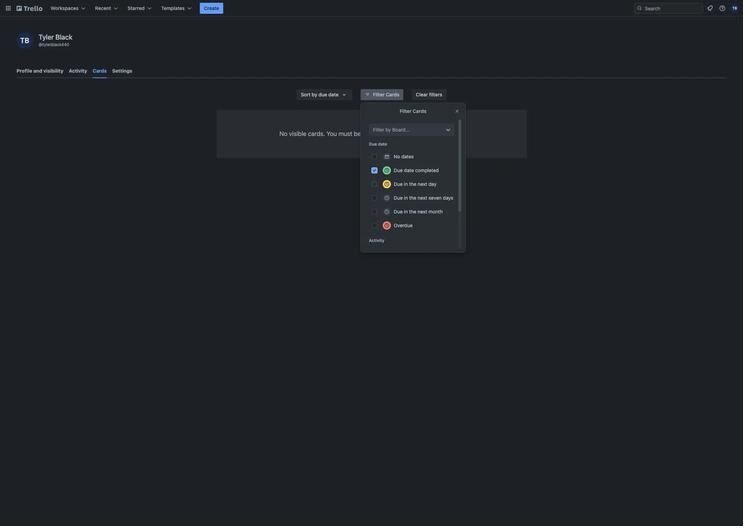 Task type: describe. For each thing, give the bounding box(es) containing it.
no visible cards. you must be added to a card for it to appear here.
[[280, 130, 464, 138]]

1 vertical spatial filter cards
[[400, 108, 427, 114]]

cards.
[[308, 130, 325, 138]]

clear filters button
[[412, 89, 447, 100]]

no for no visible cards. you must be added to a card for it to appear here.
[[280, 130, 288, 138]]

create
[[204, 5, 219, 11]]

create button
[[200, 3, 223, 14]]

the for month
[[409, 209, 417, 215]]

due in the next day
[[394, 181, 437, 187]]

1 vertical spatial tyler black (tylerblack440) image
[[17, 32, 33, 49]]

due date completed
[[394, 168, 439, 173]]

workspaces
[[51, 5, 79, 11]]

must
[[339, 130, 352, 138]]

1 vertical spatial filter
[[400, 108, 412, 114]]

dates
[[402, 154, 414, 160]]

0 horizontal spatial activity
[[69, 68, 87, 74]]

due in the next seven days
[[394, 195, 454, 201]]

clear filters
[[416, 92, 442, 98]]

a
[[389, 130, 392, 138]]

open information menu image
[[719, 5, 726, 12]]

tyler
[[39, 33, 54, 41]]

added
[[363, 130, 380, 138]]

back to home image
[[17, 3, 42, 14]]

and
[[33, 68, 42, 74]]

Search field
[[643, 3, 703, 13]]

0 horizontal spatial cards
[[93, 68, 107, 74]]

overdue
[[394, 223, 413, 229]]

due date
[[369, 142, 387, 147]]

due in the next month
[[394, 209, 443, 215]]

no dates
[[394, 154, 414, 160]]

here.
[[450, 130, 464, 138]]

date inside dropdown button
[[329, 92, 339, 98]]

0 notifications image
[[706, 4, 715, 12]]

cards inside filter cards button
[[386, 92, 400, 98]]

starred
[[128, 5, 145, 11]]

due for due in the next seven days
[[394, 195, 403, 201]]

filter by board...
[[373, 127, 410, 133]]

be
[[354, 130, 361, 138]]

primary element
[[0, 0, 743, 17]]

you
[[327, 130, 337, 138]]

recent
[[95, 5, 111, 11]]

board...
[[392, 127, 410, 133]]

due for due in the next day
[[394, 181, 403, 187]]

settings link
[[112, 65, 132, 77]]

next for month
[[418, 209, 427, 215]]

in for due in the next month
[[404, 209, 408, 215]]

visible
[[289, 130, 307, 138]]

filter cards button
[[361, 89, 404, 100]]

sort by due date button
[[297, 89, 353, 100]]



Task type: locate. For each thing, give the bounding box(es) containing it.
tyler black @ tylerblack440
[[39, 33, 72, 47]]

0 vertical spatial date
[[329, 92, 339, 98]]

filter cards inside button
[[373, 92, 400, 98]]

settings
[[112, 68, 132, 74]]

next left month at the right of page
[[418, 209, 427, 215]]

date for due date completed
[[404, 168, 414, 173]]

by
[[312, 92, 317, 98], [386, 127, 391, 133]]

profile and visibility link
[[17, 65, 63, 77]]

next left day
[[418, 181, 427, 187]]

0 vertical spatial cards
[[93, 68, 107, 74]]

1 vertical spatial date
[[378, 142, 387, 147]]

1 horizontal spatial no
[[394, 154, 400, 160]]

seven
[[429, 195, 442, 201]]

profile and visibility
[[17, 68, 63, 74]]

1 horizontal spatial by
[[386, 127, 391, 133]]

in down due in the next day
[[404, 195, 408, 201]]

@
[[39, 42, 42, 47]]

no for no dates
[[394, 154, 400, 160]]

by inside dropdown button
[[312, 92, 317, 98]]

close popover image
[[455, 109, 460, 114]]

2 the from the top
[[409, 195, 417, 201]]

due for due date
[[369, 142, 377, 147]]

visibility
[[43, 68, 63, 74]]

0 vertical spatial filter cards
[[373, 92, 400, 98]]

due for due in the next month
[[394, 209, 403, 215]]

0 vertical spatial activity
[[69, 68, 87, 74]]

no left visible
[[280, 130, 288, 138]]

due
[[319, 92, 327, 98]]

tyler black (tylerblack440) image left @
[[17, 32, 33, 49]]

in for due in the next seven days
[[404, 195, 408, 201]]

no
[[280, 130, 288, 138], [394, 154, 400, 160]]

in
[[404, 181, 408, 187], [404, 195, 408, 201], [404, 209, 408, 215]]

2 vertical spatial in
[[404, 209, 408, 215]]

0 horizontal spatial date
[[329, 92, 339, 98]]

1 the from the top
[[409, 181, 417, 187]]

0 vertical spatial filter
[[373, 92, 385, 98]]

workspaces button
[[47, 3, 90, 14]]

the down the due date completed
[[409, 181, 417, 187]]

tyler black (tylerblack440) image right open information menu icon
[[731, 4, 739, 12]]

the
[[409, 181, 417, 187], [409, 195, 417, 201], [409, 209, 417, 215]]

tyler black (tylerblack440) image
[[731, 4, 739, 12], [17, 32, 33, 49]]

in down the due date completed
[[404, 181, 408, 187]]

it
[[417, 130, 420, 138]]

by for sort
[[312, 92, 317, 98]]

cards link
[[93, 65, 107, 78]]

0 vertical spatial by
[[312, 92, 317, 98]]

card
[[394, 130, 406, 138]]

filter inside filter cards button
[[373, 92, 385, 98]]

0 horizontal spatial to
[[382, 130, 387, 138]]

cards left 'clear'
[[386, 92, 400, 98]]

1 vertical spatial by
[[386, 127, 391, 133]]

by left card on the right of the page
[[386, 127, 391, 133]]

due
[[369, 142, 377, 147], [394, 168, 403, 173], [394, 181, 403, 187], [394, 195, 403, 201], [394, 209, 403, 215]]

2 vertical spatial cards
[[413, 108, 427, 114]]

1 vertical spatial activity
[[369, 238, 385, 243]]

next for day
[[418, 181, 427, 187]]

0 horizontal spatial filter cards
[[373, 92, 400, 98]]

0 vertical spatial next
[[418, 181, 427, 187]]

the up overdue
[[409, 209, 417, 215]]

no left dates
[[394, 154, 400, 160]]

cards right activity link
[[93, 68, 107, 74]]

filters
[[429, 92, 442, 98]]

day
[[429, 181, 437, 187]]

for
[[408, 130, 415, 138]]

the down due in the next day
[[409, 195, 417, 201]]

days
[[443, 195, 454, 201]]

2 vertical spatial date
[[404, 168, 414, 173]]

2 horizontal spatial date
[[404, 168, 414, 173]]

2 in from the top
[[404, 195, 408, 201]]

completed
[[415, 168, 439, 173]]

tyler black (tylerblack440) image inside primary element
[[731, 4, 739, 12]]

1 horizontal spatial cards
[[386, 92, 400, 98]]

2 next from the top
[[418, 195, 427, 201]]

0 vertical spatial the
[[409, 181, 417, 187]]

2 vertical spatial filter
[[373, 127, 384, 133]]

in up overdue
[[404, 209, 408, 215]]

2 vertical spatial the
[[409, 209, 417, 215]]

filter
[[373, 92, 385, 98], [400, 108, 412, 114], [373, 127, 384, 133]]

cards down 'clear'
[[413, 108, 427, 114]]

3 the from the top
[[409, 209, 417, 215]]

month
[[429, 209, 443, 215]]

cards
[[93, 68, 107, 74], [386, 92, 400, 98], [413, 108, 427, 114]]

in for due in the next day
[[404, 181, 408, 187]]

2 horizontal spatial cards
[[413, 108, 427, 114]]

appear
[[429, 130, 448, 138]]

to left the a
[[382, 130, 387, 138]]

due for due date completed
[[394, 168, 403, 173]]

to
[[382, 130, 387, 138], [422, 130, 427, 138]]

activity
[[69, 68, 87, 74], [369, 238, 385, 243]]

due down no dates
[[394, 168, 403, 173]]

due down no visible cards. you must be added to a card for it to appear here.
[[369, 142, 377, 147]]

due down the due date completed
[[394, 181, 403, 187]]

1 next from the top
[[418, 181, 427, 187]]

date down dates
[[404, 168, 414, 173]]

1 horizontal spatial to
[[422, 130, 427, 138]]

0 vertical spatial tyler black (tylerblack440) image
[[731, 4, 739, 12]]

sort
[[301, 92, 311, 98]]

0 horizontal spatial tyler black (tylerblack440) image
[[17, 32, 33, 49]]

due up overdue
[[394, 209, 403, 215]]

2 vertical spatial next
[[418, 209, 427, 215]]

clear
[[416, 92, 428, 98]]

tylerblack440
[[42, 42, 69, 47]]

0 vertical spatial no
[[280, 130, 288, 138]]

by left due
[[312, 92, 317, 98]]

1 vertical spatial next
[[418, 195, 427, 201]]

1 vertical spatial the
[[409, 195, 417, 201]]

1 vertical spatial no
[[394, 154, 400, 160]]

due down due in the next day
[[394, 195, 403, 201]]

templates button
[[157, 3, 196, 14]]

1 vertical spatial in
[[404, 195, 408, 201]]

filter cards
[[373, 92, 400, 98], [400, 108, 427, 114]]

1 horizontal spatial filter cards
[[400, 108, 427, 114]]

1 horizontal spatial tyler black (tylerblack440) image
[[731, 4, 739, 12]]

next left seven
[[418, 195, 427, 201]]

the for day
[[409, 181, 417, 187]]

1 horizontal spatial date
[[378, 142, 387, 147]]

date
[[329, 92, 339, 98], [378, 142, 387, 147], [404, 168, 414, 173]]

1 in from the top
[[404, 181, 408, 187]]

starred button
[[123, 3, 156, 14]]

search image
[[637, 6, 643, 11]]

next
[[418, 181, 427, 187], [418, 195, 427, 201], [418, 209, 427, 215]]

1 horizontal spatial activity
[[369, 238, 385, 243]]

next for seven
[[418, 195, 427, 201]]

date down no visible cards. you must be added to a card for it to appear here.
[[378, 142, 387, 147]]

profile
[[17, 68, 32, 74]]

sort by due date
[[301, 92, 339, 98]]

black
[[55, 33, 72, 41]]

1 to from the left
[[382, 130, 387, 138]]

0 horizontal spatial by
[[312, 92, 317, 98]]

0 horizontal spatial no
[[280, 130, 288, 138]]

recent button
[[91, 3, 122, 14]]

1 vertical spatial cards
[[386, 92, 400, 98]]

2 to from the left
[[422, 130, 427, 138]]

3 next from the top
[[418, 209, 427, 215]]

templates
[[161, 5, 185, 11]]

3 in from the top
[[404, 209, 408, 215]]

0 vertical spatial in
[[404, 181, 408, 187]]

activity link
[[69, 65, 87, 77]]

to right it
[[422, 130, 427, 138]]

by for filter
[[386, 127, 391, 133]]

the for seven
[[409, 195, 417, 201]]

date right due
[[329, 92, 339, 98]]

date for due date
[[378, 142, 387, 147]]



Task type: vqa. For each thing, say whether or not it's contained in the screenshot.
Filter Cards
yes



